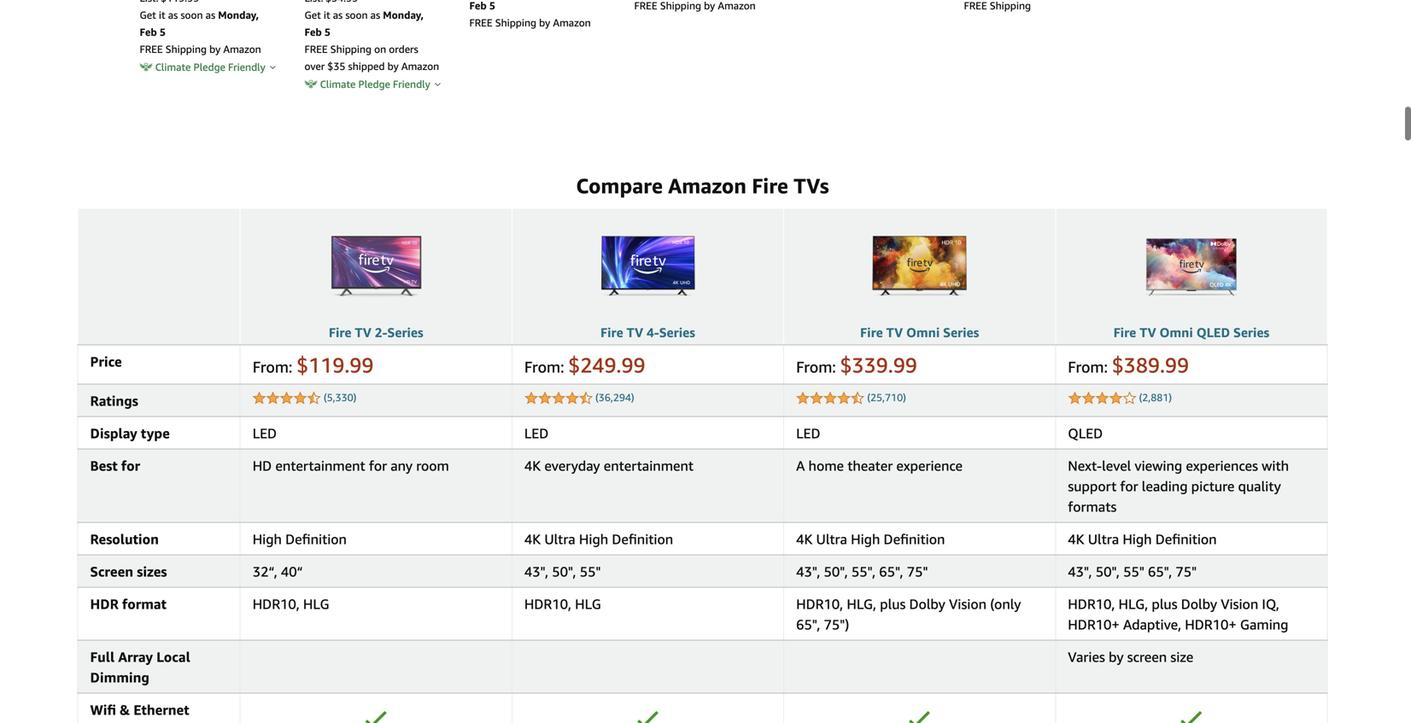 Task type: vqa. For each thing, say whether or not it's contained in the screenshot.


Task type: locate. For each thing, give the bounding box(es) containing it.
65", up hdr10, hlg, plus dolby vision iq, hdr10+ adaptive, hdr10+ gaming
[[1149, 564, 1173, 580]]

2 plus from the left
[[1152, 596, 1178, 613]]

series
[[388, 325, 424, 340], [660, 325, 696, 340], [944, 325, 980, 340], [1234, 325, 1270, 340]]

55",
[[852, 564, 876, 580]]

plus
[[880, 596, 906, 613], [1152, 596, 1178, 613]]

by inside free shipping on orders over $35 shipped by amazon
[[388, 60, 399, 72]]

friendly for orders
[[393, 78, 430, 90]]

monday, feb 5 for by
[[140, 9, 259, 38]]

0 horizontal spatial pledge
[[194, 61, 226, 73]]

1 horizontal spatial vision
[[1221, 596, 1259, 613]]

varies
[[1069, 649, 1106, 666]]

1 hdr10+ from the left
[[1069, 617, 1120, 633]]

definition up the '40"'
[[286, 531, 347, 548]]

2 horizontal spatial 65",
[[1149, 564, 1173, 580]]

1 horizontal spatial hdr10+
[[1186, 617, 1237, 633]]

0 horizontal spatial hlg,
[[847, 596, 877, 613]]

1 vertical spatial popover image
[[435, 82, 441, 86]]

hlg down 43", 50", 55"
[[575, 596, 601, 613]]

2 from: from the left
[[525, 358, 565, 376]]

array
[[118, 649, 153, 666]]

2 series from the left
[[660, 325, 696, 340]]

3 ultra from the left
[[1089, 531, 1120, 548]]

0 vertical spatial climate
[[155, 61, 191, 73]]

qled
[[1197, 325, 1231, 340], [1069, 425, 1103, 442]]

1 horizontal spatial get
[[305, 9, 321, 21]]

entertainment right hd
[[276, 458, 365, 474]]

ultra up the 43", 50", 55", 65", 75"
[[817, 531, 848, 548]]

fire for fire tv omni qled series
[[1114, 325, 1137, 340]]

2 43", from the left
[[797, 564, 821, 580]]

1 hlg, from the left
[[847, 596, 877, 613]]

1 plus from the left
[[880, 596, 906, 613]]

0 horizontal spatial it
[[159, 9, 165, 21]]

(2,881) link
[[1140, 392, 1173, 404]]

tv up $339.99
[[887, 325, 903, 340]]

definition down 4k everyday entertainment
[[612, 531, 674, 548]]

43", for 43", 50", 55", 65", 75"
[[797, 564, 821, 580]]

dimming
[[90, 670, 150, 686]]

1 feb from the left
[[140, 26, 157, 38]]

for left any
[[369, 458, 387, 474]]

qled up the next-
[[1069, 425, 1103, 442]]

fire tv 2-series
[[329, 325, 424, 340]]

as
[[168, 9, 178, 21], [206, 9, 216, 21], [333, 9, 343, 21], [371, 9, 380, 21]]

omni up $389.99
[[1160, 325, 1194, 340]]

1 horizontal spatial it
[[324, 9, 330, 21]]

viewing
[[1135, 458, 1183, 474]]

fire up $249.99
[[601, 325, 624, 340]]

dolby up adaptive,
[[1182, 596, 1218, 613]]

0 horizontal spatial climate pledge friendly button
[[140, 58, 276, 73]]

tv for fire tv 4-series
[[627, 325, 644, 340]]

1 horizontal spatial led
[[525, 425, 549, 442]]

vision left 'iq,' on the bottom right
[[1221, 596, 1259, 613]]

hdr10+ up varies
[[1069, 617, 1120, 633]]

shipped
[[348, 60, 385, 72]]

monday, feb 5 for on
[[305, 9, 424, 38]]

from: for $389.99
[[1069, 358, 1108, 376]]

4 tv from the left
[[1140, 325, 1157, 340]]

dolby down the 43", 50", 55", 65", 75"
[[910, 596, 946, 613]]

0 horizontal spatial hdr10, hlg
[[253, 596, 330, 613]]

2 get it as soon as from the left
[[305, 9, 383, 21]]

high up "32","
[[253, 531, 282, 548]]

3 led from the left
[[797, 425, 821, 442]]

qled down fire tv omni qled series image
[[1197, 325, 1231, 340]]

0 horizontal spatial climate pledge friendly
[[153, 61, 266, 73]]

5 for free shipping by amazon
[[160, 26, 166, 38]]

fire up $119.99
[[329, 325, 352, 340]]

3 series from the left
[[944, 325, 980, 340]]

2 monday, feb 5 from the left
[[305, 9, 424, 38]]

feb for free shipping by amazon
[[140, 26, 157, 38]]

0 horizontal spatial 5
[[160, 26, 166, 38]]

1 horizontal spatial free
[[305, 43, 328, 55]]

fire for fire tv omni series
[[861, 325, 883, 340]]

from: inside from: $119.99
[[253, 358, 293, 376]]

0 horizontal spatial 75"
[[907, 564, 929, 580]]

fire tv 4-series image
[[597, 215, 700, 317]]

for right best
[[121, 458, 140, 474]]

1 vertical spatial climate pledge friendly image
[[305, 78, 318, 90]]

entertainment
[[276, 458, 365, 474], [604, 458, 694, 474]]

full array local dimming
[[90, 649, 190, 686]]

0 horizontal spatial feb
[[140, 26, 157, 38]]

2 tv from the left
[[627, 325, 644, 340]]

amazon inside free shipping on orders over $35 shipped by amazon
[[402, 60, 439, 72]]

vision inside hdr10, hlg, plus dolby vision iq, hdr10+ adaptive, hdr10+ gaming
[[1221, 596, 1259, 613]]

tv
[[355, 325, 372, 340], [627, 325, 644, 340], [887, 325, 903, 340], [1140, 325, 1157, 340]]

0 horizontal spatial qled
[[1069, 425, 1103, 442]]

vision
[[950, 596, 987, 613], [1221, 596, 1259, 613]]

2 get from the left
[[305, 9, 321, 21]]

hlg, inside hdr10, hlg, plus dolby vision iq, hdr10+ adaptive, hdr10+ gaming
[[1119, 596, 1149, 613]]

2 hlg, from the left
[[1119, 596, 1149, 613]]

1 horizontal spatial hdr10, hlg
[[525, 596, 601, 613]]

1 monday, feb 5 from the left
[[140, 9, 259, 38]]

0 vertical spatial climate pledge friendly
[[153, 61, 266, 73]]

0 horizontal spatial climate pledge friendly image
[[140, 60, 153, 73]]

0 vertical spatial popover image
[[270, 65, 276, 69]]

(5,330)
[[324, 392, 357, 404]]

1 vertical spatial climate pledge friendly
[[318, 78, 430, 90]]

0 horizontal spatial monday, feb 5
[[140, 9, 259, 38]]

65", left 75")
[[797, 617, 821, 633]]

monday, for orders
[[383, 9, 424, 21]]

3 43", from the left
[[1069, 564, 1093, 580]]

plus inside the hdr10, hlg, plus dolby vision (only 65", 75")
[[880, 596, 906, 613]]

0 horizontal spatial climate
[[155, 61, 191, 73]]

0 horizontal spatial free shipping by amazon
[[140, 43, 261, 55]]

hdr10, up 75")
[[797, 596, 844, 613]]

entertainment down (36,294)
[[604, 458, 694, 474]]

hdr
[[90, 596, 119, 613]]

soon for by
[[181, 9, 203, 21]]

4 from: from the left
[[1069, 358, 1108, 376]]

climate pledge friendly image
[[140, 60, 153, 73], [305, 78, 318, 90]]

hdr10, down 43", 50", 55"
[[525, 596, 572, 613]]

0 horizontal spatial led
[[253, 425, 277, 442]]

led up hd
[[253, 425, 277, 442]]

varies by screen size
[[1069, 649, 1194, 666]]

50", for 43", 50", 55", 65", 75"
[[824, 564, 848, 580]]

0 horizontal spatial 4k ultra high definition
[[525, 531, 674, 548]]

from: inside from: $389.99
[[1069, 358, 1108, 376]]

3 from: from the left
[[797, 358, 837, 376]]

amazon
[[553, 17, 591, 28], [223, 43, 261, 55], [402, 60, 439, 72], [669, 173, 747, 198]]

tv left 2-
[[355, 325, 372, 340]]

1 from: from the left
[[253, 358, 293, 376]]

0 horizontal spatial check mark image
[[365, 712, 387, 724]]

2 soon from the left
[[346, 9, 368, 21]]

$35
[[328, 60, 346, 72]]

2 feb from the left
[[305, 26, 322, 38]]

from: for $249.99
[[525, 358, 565, 376]]

1 horizontal spatial 4k ultra high definition
[[797, 531, 946, 548]]

pledge
[[194, 61, 226, 73], [359, 78, 390, 90]]

75" up the hdr10, hlg, plus dolby vision (only 65", 75")
[[907, 564, 929, 580]]

3 check mark image from the left
[[909, 712, 931, 724]]

65", for 55"
[[1149, 564, 1173, 580]]

omni for series
[[907, 325, 940, 340]]

2 monday, from the left
[[383, 9, 424, 21]]

0 horizontal spatial vision
[[950, 596, 987, 613]]

4 hdr10, from the left
[[1069, 596, 1116, 613]]

hdr10, hlg down the '40"'
[[253, 596, 330, 613]]

1 omni from the left
[[907, 325, 940, 340]]

high up 43", 50", 55"
[[579, 531, 609, 548]]

1 series from the left
[[388, 325, 424, 340]]

definition
[[286, 531, 347, 548], [612, 531, 674, 548], [884, 531, 946, 548], [1156, 531, 1218, 548]]

from: inside from: $249.99
[[525, 358, 565, 376]]

from: $249.99
[[525, 353, 646, 378]]

check mark image
[[365, 712, 387, 724], [637, 712, 659, 724], [909, 712, 931, 724]]

high up 43", 50", 55" 65", 75"
[[1123, 531, 1153, 548]]

connectivity
[[90, 723, 171, 724]]

1 horizontal spatial pledge
[[359, 78, 390, 90]]

hdr10, inside the hdr10, hlg, plus dolby vision (only 65", 75")
[[797, 596, 844, 613]]

vision left (only
[[950, 596, 987, 613]]

fire up from: $389.99
[[1114, 325, 1137, 340]]

fire tv omni qled series link
[[1114, 325, 1270, 340]]

plus for 75")
[[880, 596, 906, 613]]

2 entertainment from the left
[[604, 458, 694, 474]]

definition up the 43", 50", 55", 65", 75"
[[884, 531, 946, 548]]

0 vertical spatial climate pledge friendly button
[[140, 58, 276, 73]]

0 horizontal spatial entertainment
[[276, 458, 365, 474]]

monday,
[[218, 9, 259, 21], [383, 9, 424, 21]]

3 50", from the left
[[1096, 564, 1120, 580]]

$119.99
[[297, 353, 374, 378]]

1 horizontal spatial 75"
[[1176, 564, 1197, 580]]

popover image down free shipping on orders over $35 shipped by amazon
[[435, 82, 441, 86]]

1 horizontal spatial dolby
[[1182, 596, 1218, 613]]

hdr10, inside hdr10, hlg, plus dolby vision iq, hdr10+ adaptive, hdr10+ gaming
[[1069, 596, 1116, 613]]

1 horizontal spatial free shipping by amazon
[[470, 17, 591, 28]]

75" up hdr10, hlg, plus dolby vision iq, hdr10+ adaptive, hdr10+ gaming
[[1176, 564, 1197, 580]]

plus down the 43", 50", 55", 65", 75"
[[880, 596, 906, 613]]

popover image left over
[[270, 65, 276, 69]]

0 horizontal spatial omni
[[907, 325, 940, 340]]

high definition
[[253, 531, 347, 548]]

4k
[[525, 458, 541, 474], [525, 531, 541, 548], [797, 531, 813, 548], [1069, 531, 1085, 548]]

2 horizontal spatial 43",
[[1069, 564, 1093, 580]]

for down level
[[1121, 478, 1139, 495]]

fire left tvs
[[752, 173, 789, 198]]

any
[[391, 458, 413, 474]]

1 horizontal spatial 65",
[[880, 564, 904, 580]]

5 for free shipping on orders over $35 shipped by amazon
[[325, 26, 331, 38]]

1 horizontal spatial feb
[[305, 26, 322, 38]]

definition down next-level viewing experiences with support for leading picture quality formats
[[1156, 531, 1218, 548]]

55" for 43", 50", 55" 65", 75"
[[1124, 564, 1145, 580]]

2 dolby from the left
[[1182, 596, 1218, 613]]

1 horizontal spatial entertainment
[[604, 458, 694, 474]]

hlg, up adaptive,
[[1119, 596, 1149, 613]]

led up the everyday
[[525, 425, 549, 442]]

get it as soon as for on
[[305, 9, 383, 21]]

0 vertical spatial qled
[[1197, 325, 1231, 340]]

by
[[539, 17, 551, 28], [210, 43, 221, 55], [388, 60, 399, 72], [1109, 649, 1124, 666]]

it
[[159, 9, 165, 21], [324, 9, 330, 21]]

from: for $119.99
[[253, 358, 293, 376]]

1 horizontal spatial plus
[[1152, 596, 1178, 613]]

1 55" from the left
[[580, 564, 601, 580]]

check mark image
[[1181, 712, 1203, 724]]

popover image
[[270, 65, 276, 69], [435, 82, 441, 86]]

ultra down formats
[[1089, 531, 1120, 548]]

2 hdr10, from the left
[[525, 596, 572, 613]]

from: for $339.99
[[797, 358, 837, 376]]

1 vision from the left
[[950, 596, 987, 613]]

vision inside the hdr10, hlg, plus dolby vision (only 65", 75")
[[950, 596, 987, 613]]

experiences
[[1187, 458, 1259, 474]]

1 horizontal spatial hlg
[[575, 596, 601, 613]]

1 as from the left
[[168, 9, 178, 21]]

2 4k ultra high definition from the left
[[797, 531, 946, 548]]

4k ultra high definition
[[525, 531, 674, 548], [797, 531, 946, 548], [1069, 531, 1218, 548]]

0 horizontal spatial friendly
[[228, 61, 266, 73]]

1 horizontal spatial climate pledge friendly button
[[305, 75, 441, 90]]

4k ultra high definition up the 55",
[[797, 531, 946, 548]]

43", 50", 55" 65", 75"
[[1069, 564, 1197, 580]]

get
[[140, 9, 156, 21], [305, 9, 321, 21]]

1 horizontal spatial get it as soon as
[[305, 9, 383, 21]]

2 horizontal spatial 50",
[[1096, 564, 1120, 580]]

0 horizontal spatial shipping
[[166, 43, 207, 55]]

32",
[[253, 564, 278, 580]]

2 horizontal spatial check mark image
[[909, 712, 931, 724]]

shipping inside free shipping on orders over $35 shipped by amazon
[[331, 43, 372, 55]]

plus for adaptive,
[[1152, 596, 1178, 613]]

1 horizontal spatial climate pledge friendly image
[[305, 78, 318, 90]]

1 horizontal spatial soon
[[346, 9, 368, 21]]

hlg down high definition
[[303, 596, 330, 613]]

format
[[122, 596, 167, 613]]

4k ultra high definition up 43", 50", 55" 65", 75"
[[1069, 531, 1218, 548]]

climate pledge friendly button for on
[[305, 75, 441, 90]]

from: left $249.99
[[525, 358, 565, 376]]

65",
[[880, 564, 904, 580], [1149, 564, 1173, 580], [797, 617, 821, 633]]

fire for fire tv 4-series
[[601, 325, 624, 340]]

experience
[[897, 458, 963, 474]]

monday, feb 5
[[140, 9, 259, 38], [305, 9, 424, 38]]

1 horizontal spatial monday, feb 5
[[305, 9, 424, 38]]

free shipping by amazon
[[470, 17, 591, 28], [140, 43, 261, 55]]

0 horizontal spatial 65",
[[797, 617, 821, 633]]

4 as from the left
[[371, 9, 380, 21]]

65", right the 55",
[[880, 564, 904, 580]]

0 horizontal spatial get
[[140, 9, 156, 21]]

2 it from the left
[[324, 9, 330, 21]]

2 check mark image from the left
[[637, 712, 659, 724]]

0 horizontal spatial dolby
[[910, 596, 946, 613]]

1 horizontal spatial friendly
[[393, 78, 430, 90]]

2 horizontal spatial led
[[797, 425, 821, 442]]

series for fire tv 4-series
[[660, 325, 696, 340]]

from:
[[253, 358, 293, 376], [525, 358, 565, 376], [797, 358, 837, 376], [1069, 358, 1108, 376]]

friendly down the orders
[[393, 78, 430, 90]]

(5,330) link
[[324, 392, 357, 404]]

0 horizontal spatial get it as soon as
[[140, 9, 218, 21]]

1 soon from the left
[[181, 9, 203, 21]]

75" for 43", 50", 55", 65", 75"
[[907, 564, 929, 580]]

0 horizontal spatial hlg
[[303, 596, 330, 613]]

1 tv from the left
[[355, 325, 372, 340]]

ultra up 43", 50", 55"
[[545, 531, 576, 548]]

3 hdr10, from the left
[[797, 596, 844, 613]]

1 horizontal spatial shipping
[[331, 43, 372, 55]]

3 tv from the left
[[887, 325, 903, 340]]

fire tv 4-series
[[601, 325, 696, 340]]

2 horizontal spatial 4k ultra high definition
[[1069, 531, 1218, 548]]

list
[[112, 0, 1294, 92]]

pledge for by
[[194, 61, 226, 73]]

2 5 from the left
[[325, 26, 331, 38]]

climate for free shipping on orders over $35 shipped by amazon
[[320, 78, 356, 90]]

0 horizontal spatial ultra
[[545, 531, 576, 548]]

1 get it as soon as from the left
[[140, 9, 218, 21]]

0 horizontal spatial popover image
[[270, 65, 276, 69]]

hlg, up 75")
[[847, 596, 877, 613]]

plus up adaptive,
[[1152, 596, 1178, 613]]

2 50", from the left
[[824, 564, 848, 580]]

feb
[[140, 26, 157, 38], [305, 26, 322, 38]]

2 horizontal spatial ultra
[[1089, 531, 1120, 548]]

from: left $389.99
[[1069, 358, 1108, 376]]

0 horizontal spatial 55"
[[580, 564, 601, 580]]

fire up $339.99
[[861, 325, 883, 340]]

with
[[1262, 458, 1290, 474]]

iq,
[[1263, 596, 1280, 613]]

2 hdr10, hlg from the left
[[525, 596, 601, 613]]

hdr10+ up size
[[1186, 617, 1237, 633]]

tv up $389.99
[[1140, 325, 1157, 340]]

soon for on
[[346, 9, 368, 21]]

hdr10,
[[253, 596, 300, 613], [525, 596, 572, 613], [797, 596, 844, 613], [1069, 596, 1116, 613]]

4k ultra high definition up 43", 50", 55"
[[525, 531, 674, 548]]

1 get from the left
[[140, 9, 156, 21]]

0 horizontal spatial plus
[[880, 596, 906, 613]]

hdr10+
[[1069, 617, 1120, 633], [1186, 617, 1237, 633]]

size
[[1171, 649, 1194, 666]]

ethernet
[[134, 702, 189, 719]]

75"
[[907, 564, 929, 580], [1176, 564, 1197, 580]]

get it as soon as for by
[[140, 9, 218, 21]]

1 vertical spatial friendly
[[393, 78, 430, 90]]

omni up $339.99
[[907, 325, 940, 340]]

screen sizes
[[90, 564, 167, 580]]

1 it from the left
[[159, 9, 165, 21]]

dolby
[[910, 596, 946, 613], [1182, 596, 1218, 613]]

1 5 from the left
[[160, 26, 166, 38]]

hdr10, down the 32", 40"
[[253, 596, 300, 613]]

fire tv 4-series link
[[601, 325, 696, 340]]

1 horizontal spatial hlg,
[[1119, 596, 1149, 613]]

1 dolby from the left
[[910, 596, 946, 613]]

1 vertical spatial qled
[[1069, 425, 1103, 442]]

1 monday, from the left
[[218, 9, 259, 21]]

65", for 55",
[[880, 564, 904, 580]]

0 horizontal spatial soon
[[181, 9, 203, 21]]

0 vertical spatial free shipping by amazon
[[470, 17, 591, 28]]

1 horizontal spatial omni
[[1160, 325, 1194, 340]]

hdr10, down 43", 50", 55" 65", 75"
[[1069, 596, 1116, 613]]

1 horizontal spatial check mark image
[[637, 712, 659, 724]]

led up the a
[[797, 425, 821, 442]]

43",
[[525, 564, 549, 580], [797, 564, 821, 580], [1069, 564, 1093, 580]]

0 vertical spatial pledge
[[194, 61, 226, 73]]

0 horizontal spatial for
[[121, 458, 140, 474]]

next-
[[1069, 458, 1103, 474]]

2 definition from the left
[[612, 531, 674, 548]]

shipping for climate pledge friendly button for on
[[331, 43, 372, 55]]

from: inside from: $339.99
[[797, 358, 837, 376]]

theater
[[848, 458, 893, 474]]

2 horizontal spatial for
[[1121, 478, 1139, 495]]

1 horizontal spatial climate
[[320, 78, 356, 90]]

plus inside hdr10, hlg, plus dolby vision iq, hdr10+ adaptive, hdr10+ gaming
[[1152, 596, 1178, 613]]

1 vertical spatial pledge
[[359, 78, 390, 90]]

0 vertical spatial climate pledge friendly image
[[140, 60, 153, 73]]

friendly left over
[[228, 61, 266, 73]]

vision for (only
[[950, 596, 987, 613]]

climate pledge friendly for on
[[318, 78, 430, 90]]

2 omni from the left
[[1160, 325, 1194, 340]]

1 vertical spatial free shipping by amazon
[[140, 43, 261, 55]]

dolby inside the hdr10, hlg, plus dolby vision (only 65", 75")
[[910, 596, 946, 613]]

1 vertical spatial climate pledge friendly button
[[305, 75, 441, 90]]

hdr10, hlg down 43", 50", 55"
[[525, 596, 601, 613]]

1 43", from the left
[[525, 564, 549, 580]]

led
[[253, 425, 277, 442], [525, 425, 549, 442], [797, 425, 821, 442]]

climate pledge friendly for by
[[153, 61, 266, 73]]

1 horizontal spatial monday,
[[383, 9, 424, 21]]

from: left $339.99
[[797, 358, 837, 376]]

hlg
[[303, 596, 330, 613], [575, 596, 601, 613]]

1 75" from the left
[[907, 564, 929, 580]]

2 55" from the left
[[1124, 564, 1145, 580]]

1 horizontal spatial for
[[369, 458, 387, 474]]

75" for 43", 50", 55" 65", 75"
[[1176, 564, 1197, 580]]

1 horizontal spatial popover image
[[435, 82, 441, 86]]

1 hdr10, hlg from the left
[[253, 596, 330, 613]]

2 75" from the left
[[1176, 564, 1197, 580]]

shipping
[[495, 17, 537, 28], [166, 43, 207, 55], [331, 43, 372, 55]]

for inside next-level viewing experiences with support for leading picture quality formats
[[1121, 478, 1139, 495]]

1 50", from the left
[[552, 564, 576, 580]]

1 horizontal spatial 5
[[325, 26, 331, 38]]

high up the 55",
[[851, 531, 881, 548]]

0 vertical spatial friendly
[[228, 61, 266, 73]]

hlg, inside the hdr10, hlg, plus dolby vision (only 65", 75")
[[847, 596, 877, 613]]

0 horizontal spatial hdr10+
[[1069, 617, 1120, 633]]

0 horizontal spatial 50",
[[552, 564, 576, 580]]

from: left $119.99
[[253, 358, 293, 376]]

0 horizontal spatial 43",
[[525, 564, 549, 580]]

1 horizontal spatial climate pledge friendly
[[318, 78, 430, 90]]

dolby inside hdr10, hlg, plus dolby vision iq, hdr10+ adaptive, hdr10+ gaming
[[1182, 596, 1218, 613]]

1 horizontal spatial 55"
[[1124, 564, 1145, 580]]

1 vertical spatial climate
[[320, 78, 356, 90]]

climate pledge friendly button for by
[[140, 58, 276, 73]]

50",
[[552, 564, 576, 580], [824, 564, 848, 580], [1096, 564, 1120, 580]]

0 horizontal spatial monday,
[[218, 9, 259, 21]]

soon
[[181, 9, 203, 21], [346, 9, 368, 21]]

2 vision from the left
[[1221, 596, 1259, 613]]

friendly for amazon
[[228, 61, 266, 73]]

3 as from the left
[[333, 9, 343, 21]]

75")
[[824, 617, 850, 633]]

tv left 4-
[[627, 325, 644, 340]]



Task type: describe. For each thing, give the bounding box(es) containing it.
1 entertainment from the left
[[276, 458, 365, 474]]

2 high from the left
[[579, 531, 609, 548]]

vision for iq,
[[1221, 596, 1259, 613]]

(2,881)
[[1140, 392, 1173, 404]]

monday, for amazon
[[218, 9, 259, 21]]

0 horizontal spatial free
[[140, 43, 163, 55]]

fire tv omni qled series image
[[1141, 215, 1243, 317]]

1 led from the left
[[253, 425, 277, 442]]

dolby for 75")
[[910, 596, 946, 613]]

(only
[[991, 596, 1022, 613]]

55" for 43", 50", 55"
[[580, 564, 601, 580]]

display type
[[90, 425, 170, 442]]

on
[[374, 43, 386, 55]]

a
[[797, 458, 805, 474]]

fire tv omni series
[[861, 325, 980, 340]]

leading
[[1142, 478, 1188, 495]]

over
[[305, 60, 325, 72]]

1 hlg from the left
[[303, 596, 330, 613]]

get for free shipping on orders over $35 shipped by amazon
[[305, 9, 321, 21]]

it for free shipping by amazon
[[159, 9, 165, 21]]

omni for qled
[[1160, 325, 1194, 340]]

fire tv omni series link
[[861, 325, 980, 340]]

tv for fire tv 2-series
[[355, 325, 372, 340]]

tvs
[[794, 173, 830, 198]]

32", 40"
[[253, 564, 303, 580]]

1 high from the left
[[253, 531, 282, 548]]

everyday
[[545, 458, 600, 474]]

2 horizontal spatial free
[[470, 17, 493, 28]]

free inside free shipping on orders over $35 shipped by amazon
[[305, 43, 328, 55]]

best
[[90, 458, 118, 474]]

price
[[90, 354, 122, 370]]

1 check mark image from the left
[[365, 712, 387, 724]]

compare amazon fire tvs
[[576, 173, 830, 198]]

2 hdr10+ from the left
[[1186, 617, 1237, 633]]

1 definition from the left
[[286, 531, 347, 548]]

fire tv 2-series link
[[329, 325, 424, 340]]

support
[[1069, 478, 1117, 495]]

dolby for adaptive,
[[1182, 596, 1218, 613]]

4k down formats
[[1069, 531, 1085, 548]]

1 4k ultra high definition from the left
[[525, 531, 674, 548]]

tv for fire tv omni qled series
[[1140, 325, 1157, 340]]

$389.99
[[1112, 353, 1190, 378]]

next-level viewing experiences with support for leading picture quality formats
[[1069, 458, 1290, 515]]

sizes
[[137, 564, 167, 580]]

series for fire tv omni series
[[944, 325, 980, 340]]

from: $389.99
[[1069, 353, 1190, 378]]

40"
[[281, 564, 303, 580]]

popover image for free shipping by amazon
[[270, 65, 276, 69]]

50", for 43", 50", 55"
[[552, 564, 576, 580]]

hlg, for 75")
[[847, 596, 877, 613]]

4 high from the left
[[1123, 531, 1153, 548]]

display
[[90, 425, 137, 442]]

local
[[156, 649, 190, 666]]

65", inside the hdr10, hlg, plus dolby vision (only 65", 75")
[[797, 617, 821, 633]]

fire tv 2-series image
[[325, 215, 428, 317]]

tv for fire tv omni series
[[887, 325, 903, 340]]

from: $119.99
[[253, 353, 374, 378]]

hlg, for adaptive,
[[1119, 596, 1149, 613]]

2 hlg from the left
[[575, 596, 601, 613]]

climate pledge friendly image for free shipping by amazon
[[140, 60, 153, 73]]

adaptive,
[[1124, 617, 1182, 633]]

get for free shipping by amazon
[[140, 9, 156, 21]]

2 ultra from the left
[[817, 531, 848, 548]]

4 definition from the left
[[1156, 531, 1218, 548]]

screen
[[90, 564, 133, 580]]

(36,294) link
[[596, 392, 635, 404]]

43", for 43", 50", 55" 65", 75"
[[1069, 564, 1093, 580]]

4k up 43", 50", 55"
[[525, 531, 541, 548]]

43", for 43", 50", 55"
[[525, 564, 549, 580]]

home
[[809, 458, 844, 474]]

4k everyday entertainment
[[525, 458, 694, 474]]

$249.99
[[569, 353, 646, 378]]

feb for free shipping on orders over $35 shipped by amazon
[[305, 26, 322, 38]]

climate for free shipping by amazon
[[155, 61, 191, 73]]

43", 50", 55", 65", 75"
[[797, 564, 929, 580]]

picture
[[1192, 478, 1235, 495]]

(25,710)
[[868, 392, 907, 404]]

quality
[[1239, 478, 1282, 495]]

fire for fire tv 2-series
[[329, 325, 352, 340]]

a home theater experience
[[797, 458, 963, 474]]

hdr10, hlg, plus dolby vision (only 65", 75")
[[797, 596, 1022, 633]]

room
[[416, 458, 449, 474]]

2 horizontal spatial shipping
[[495, 17, 537, 28]]

wifi
[[90, 702, 116, 719]]

shipping for by climate pledge friendly button
[[166, 43, 207, 55]]

fire tv omni series image
[[869, 215, 971, 317]]

2 led from the left
[[525, 425, 549, 442]]

level
[[1103, 458, 1132, 474]]

2 as from the left
[[206, 9, 216, 21]]

full
[[90, 649, 115, 666]]

type
[[141, 425, 170, 442]]

resolution
[[90, 531, 159, 548]]

1 hdr10, from the left
[[253, 596, 300, 613]]

4-
[[647, 325, 660, 340]]

wifi & ethernet connectivity
[[90, 702, 189, 724]]

pledge for on
[[359, 78, 390, 90]]

compare
[[576, 173, 663, 198]]

3 high from the left
[[851, 531, 881, 548]]

&
[[120, 702, 130, 719]]

hd
[[253, 458, 272, 474]]

popover image for free shipping on orders over $35 shipped by amazon
[[435, 82, 441, 86]]

it for free shipping on orders over $35 shipped by amazon
[[324, 9, 330, 21]]

$339.99
[[841, 353, 918, 378]]

50", for 43", 50", 55" 65", 75"
[[1096, 564, 1120, 580]]

list containing get it as soon as
[[112, 0, 1294, 92]]

hd entertainment for any room
[[253, 458, 449, 474]]

free shipping on orders over $35 shipped by amazon
[[305, 43, 439, 72]]

best for
[[90, 458, 140, 474]]

3 definition from the left
[[884, 531, 946, 548]]

orders
[[389, 43, 419, 55]]

43", 50", 55"
[[525, 564, 601, 580]]

screen
[[1128, 649, 1168, 666]]

hdr format
[[90, 596, 167, 613]]

4k left the everyday
[[525, 458, 541, 474]]

hdr10, hlg, plus dolby vision iq, hdr10+ adaptive, hdr10+ gaming
[[1069, 596, 1289, 633]]

series for fire tv 2-series
[[388, 325, 424, 340]]

1 ultra from the left
[[545, 531, 576, 548]]

ratings
[[90, 393, 138, 409]]

(25,710) link
[[868, 392, 907, 404]]

climate pledge friendly image for free shipping on orders over $35 shipped by amazon
[[305, 78, 318, 90]]

3 4k ultra high definition from the left
[[1069, 531, 1218, 548]]

fire tv omni qled series
[[1114, 325, 1270, 340]]

(36,294)
[[596, 392, 635, 404]]

from: $339.99
[[797, 353, 918, 378]]

formats
[[1069, 499, 1117, 515]]

gaming
[[1241, 617, 1289, 633]]

4k up the 43", 50", 55", 65", 75"
[[797, 531, 813, 548]]

4 series from the left
[[1234, 325, 1270, 340]]

2-
[[375, 325, 388, 340]]



